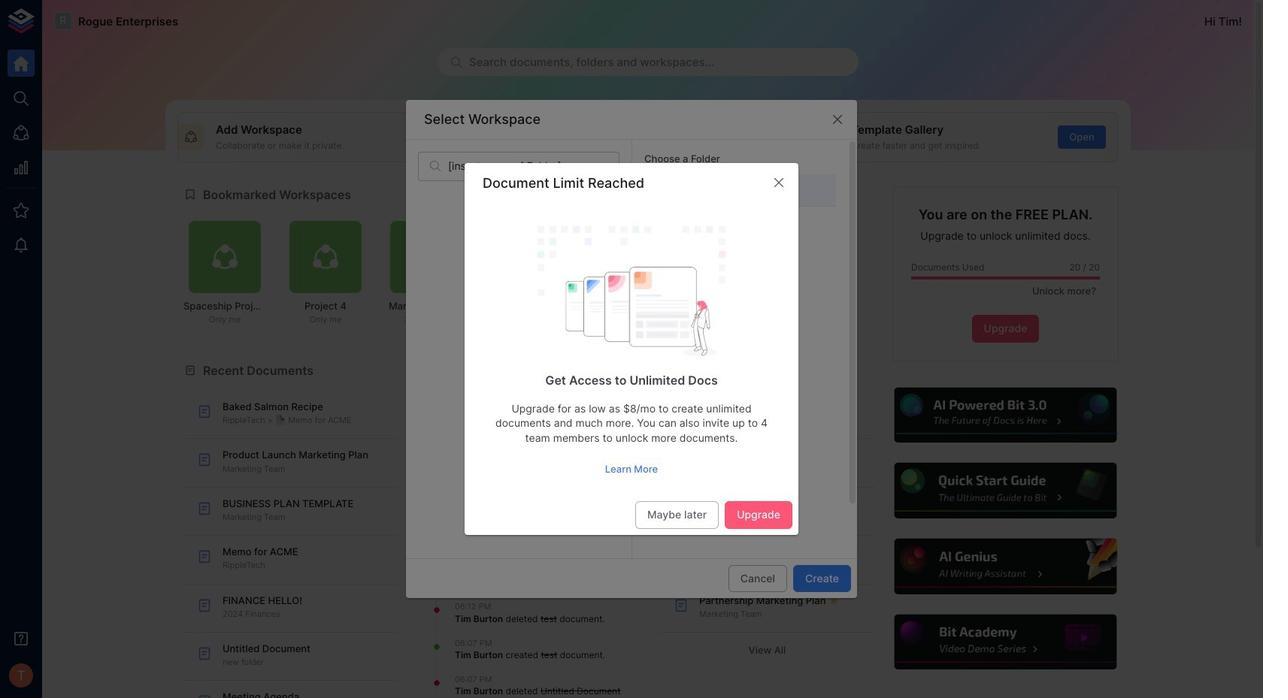 Task type: locate. For each thing, give the bounding box(es) containing it.
help image
[[893, 386, 1119, 445], [893, 461, 1119, 521], [893, 537, 1119, 597], [893, 613, 1119, 673]]

1 help image from the top
[[893, 386, 1119, 445]]

2 help image from the top
[[893, 461, 1119, 521]]

Search Workspaces... text field
[[448, 152, 620, 181]]

dialog
[[406, 100, 857, 608], [465, 163, 799, 535]]



Task type: describe. For each thing, give the bounding box(es) containing it.
3 help image from the top
[[893, 537, 1119, 597]]

4 help image from the top
[[893, 613, 1119, 673]]



Task type: vqa. For each thing, say whether or not it's contained in the screenshot.
SETTINGS 'image'
no



